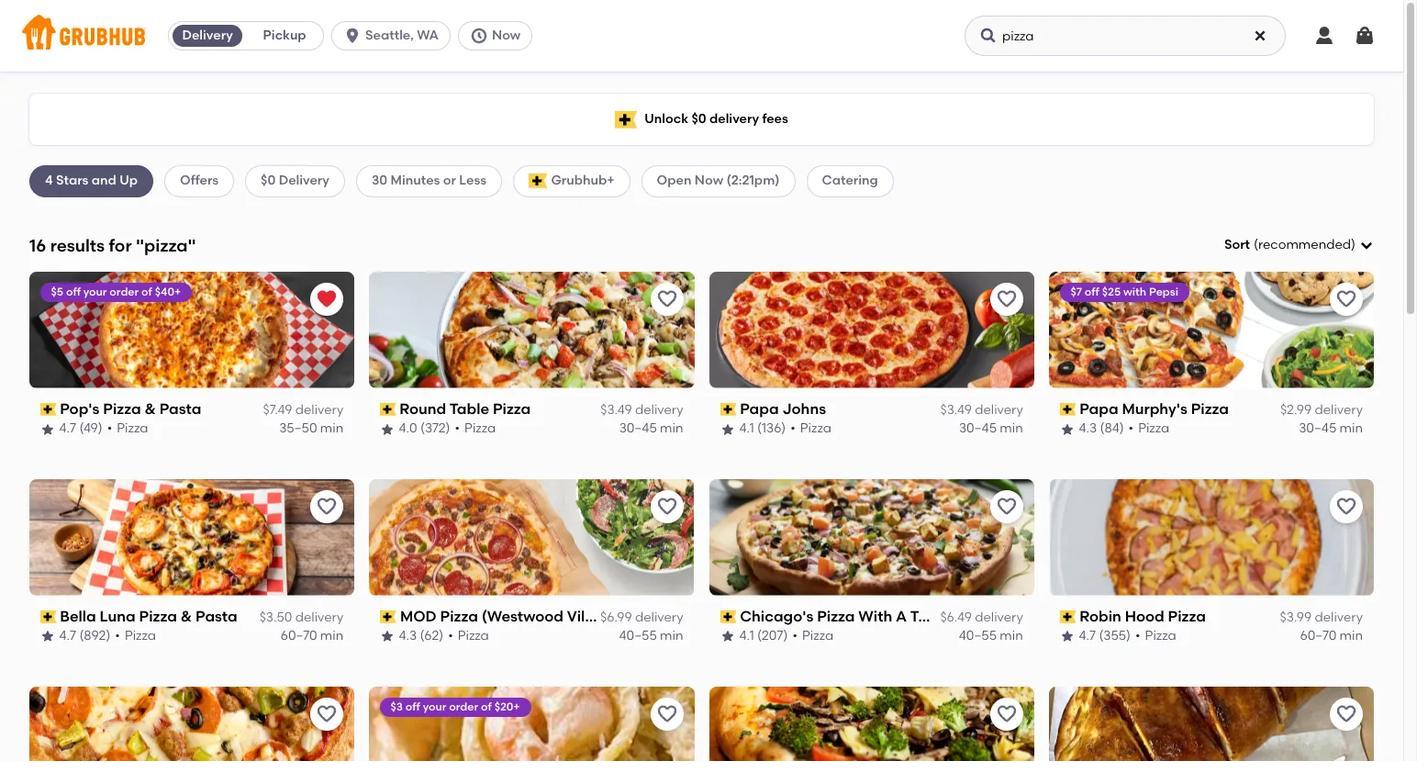 Task type: describe. For each thing, give the bounding box(es) containing it.
save this restaurant button for mod pizza (westwood village) logo
[[650, 490, 684, 523]]

(westwood
[[482, 607, 564, 625]]

30–45 min for papa murphy's pizza
[[1299, 421, 1363, 436]]

pop's
[[60, 400, 100, 418]]

subscription pass image for papa johns
[[720, 403, 736, 416]]

30–45 for papa johns
[[959, 421, 997, 436]]

pickup button
[[246, 21, 323, 50]]

chicago's pizza with a twist logo image
[[709, 479, 1034, 596]]

(207)
[[757, 628, 788, 644]]

$3.99 delivery
[[1280, 610, 1363, 625]]

less
[[459, 173, 487, 188]]

• for papa murphy's pizza
[[1129, 421, 1134, 436]]

subscription pass image for mod pizza (westwood village)
[[380, 611, 397, 623]]

4.7 (49)
[[60, 421, 103, 436]]

• for robin hood pizza
[[1136, 628, 1141, 644]]

(
[[1254, 237, 1259, 253]]

main navigation navigation
[[0, 0, 1404, 72]]

pizza right "murphy's"
[[1192, 400, 1230, 418]]

30 minutes or less
[[372, 173, 487, 188]]

star icon image for pop's pizza & pasta
[[40, 422, 55, 437]]

bella luna pizza & pasta
[[60, 607, 238, 625]]

of for $40+
[[142, 285, 153, 298]]

pepsi
[[1150, 285, 1179, 298]]

save this restaurant image for chicago's pizza with a twist logo
[[996, 495, 1018, 518]]

$7.49 delivery
[[263, 402, 344, 418]]

$5 off your order of $40+
[[51, 285, 181, 298]]

seattle, wa button
[[332, 21, 458, 50]]

4.7 for pop's pizza & pasta
[[60, 421, 77, 436]]

pizza down the papa murphy's pizza
[[1139, 421, 1170, 436]]

papa for papa johns
[[740, 400, 779, 418]]

pizza mart kent (military rd.) logo image
[[1049, 686, 1374, 761]]

4.3 (62)
[[400, 628, 444, 644]]

min for papa murphy's pizza
[[1340, 421, 1363, 436]]

pop's pizza & pasta
[[60, 400, 202, 418]]

and
[[92, 173, 116, 188]]

30–45 min for round table pizza
[[619, 421, 684, 436]]

open now (2:21pm)
[[657, 173, 780, 188]]

delivery inside button
[[182, 28, 233, 43]]

unlock $0 delivery fees
[[645, 111, 788, 127]]

save this restaurant button for crown pizza logo
[[311, 697, 344, 730]]

round table pizza logo image
[[369, 272, 694, 388]]

saved restaurant image
[[316, 288, 338, 310]]

pickup
[[263, 28, 306, 43]]

pizza down pop's pizza & pasta
[[117, 421, 149, 436]]

star icon image for round table pizza
[[380, 422, 395, 437]]

svg image inside now button
[[470, 27, 488, 45]]

grubhub plus flag logo image for unlock $0 delivery fees
[[615, 111, 637, 128]]

30
[[372, 173, 388, 188]]

40–55 min for mod pizza (westwood village)
[[619, 628, 684, 644]]

saved restaurant button
[[311, 283, 344, 316]]

1 vertical spatial &
[[181, 607, 192, 625]]

$25
[[1103, 285, 1121, 298]]

$3
[[391, 700, 404, 713]]

"pizza"
[[136, 235, 196, 256]]

min for round table pizza
[[660, 421, 684, 436]]

robin hood pizza logo image
[[1049, 479, 1374, 596]]

johns
[[783, 400, 826, 418]]

• pizza for bella luna pizza & pasta
[[116, 628, 157, 644]]

sort ( recommended )
[[1225, 237, 1356, 253]]

or
[[443, 173, 456, 188]]

• for bella luna pizza & pasta
[[116, 628, 121, 644]]

• pizza for round table pizza
[[456, 421, 497, 436]]

for
[[109, 235, 132, 256]]

min for pop's pizza & pasta
[[320, 421, 344, 436]]

save this restaurant button for zeeks pizza white center logo
[[990, 697, 1023, 730]]

save this restaurant button for robin hood pizza logo
[[1330, 490, 1363, 523]]

4.1 for chicago's pizza with a twist
[[740, 628, 754, 644]]

• for pop's pizza & pasta
[[108, 421, 113, 436]]

$3.50
[[259, 610, 292, 625]]

pizza up (62)
[[440, 607, 478, 625]]

delivery for robin hood pizza
[[1315, 610, 1363, 625]]

$3 off your order of $20+
[[391, 700, 521, 713]]

pizza dudes logo image
[[369, 686, 694, 761]]

4 stars and up
[[45, 173, 138, 188]]

save this restaurant button for round table pizza logo
[[650, 283, 684, 316]]

$6.99 delivery
[[600, 610, 684, 625]]

sort
[[1225, 237, 1250, 253]]

mod
[[400, 607, 437, 625]]

grubhub+
[[551, 173, 615, 188]]

30–45 for round table pizza
[[619, 421, 657, 436]]

Search for food, convenience, alcohol... search field
[[965, 16, 1286, 56]]

wa
[[417, 28, 439, 43]]

with
[[859, 607, 893, 625]]

pizza right the pop's
[[104, 400, 141, 418]]

$40+
[[155, 285, 181, 298]]

order for $20+
[[450, 700, 479, 713]]

pizza right hood
[[1169, 607, 1206, 625]]

save this restaurant image for bella luna pizza & pasta logo
[[316, 495, 338, 518]]

4.1 (207)
[[740, 628, 788, 644]]

• for round table pizza
[[456, 421, 461, 436]]

$6.49
[[941, 610, 972, 625]]

35–50
[[279, 421, 317, 436]]

)
[[1351, 237, 1356, 253]]

of for $20+
[[482, 700, 493, 713]]

4.1 (136)
[[740, 421, 786, 436]]

4.7 for robin hood pizza
[[1079, 628, 1096, 644]]

$2.99
[[1281, 402, 1312, 418]]

delivery for bella luna pizza & pasta
[[295, 610, 344, 625]]

delivery for papa murphy's pizza
[[1315, 402, 1363, 418]]

• for papa johns
[[791, 421, 796, 436]]

1 horizontal spatial svg image
[[1314, 25, 1336, 47]]

fees
[[762, 111, 788, 127]]

murphy's
[[1123, 400, 1188, 418]]

round table pizza
[[400, 400, 532, 418]]

$3.99
[[1280, 610, 1312, 625]]

min for papa johns
[[1000, 421, 1023, 436]]

• for chicago's pizza with a twist
[[793, 628, 798, 644]]

pizza right 'table'
[[494, 400, 532, 418]]

$2.99 delivery
[[1281, 402, 1363, 418]]

table
[[450, 400, 490, 418]]

papa murphy's pizza logo image
[[1049, 272, 1374, 388]]

crown pizza logo image
[[29, 686, 355, 761]]

4.0 (372)
[[400, 421, 451, 436]]

chicago's pizza with a twist
[[740, 607, 948, 625]]

$3.50 delivery
[[259, 610, 344, 625]]

robin hood pizza
[[1080, 607, 1206, 625]]

up
[[120, 173, 138, 188]]

mod pizza (westwood village)
[[400, 607, 623, 625]]

chicago's
[[740, 607, 814, 625]]

now inside button
[[492, 28, 521, 43]]

• for mod pizza (westwood village)
[[449, 628, 454, 644]]

save this restaurant button for pizza mart kent (military rd.) logo at the bottom right
[[1330, 697, 1363, 730]]

(49)
[[80, 421, 103, 436]]

offers
[[180, 173, 219, 188]]

$6.49 delivery
[[941, 610, 1023, 625]]

unlock
[[645, 111, 689, 127]]

1 vertical spatial delivery
[[279, 173, 330, 188]]



Task type: vqa. For each thing, say whether or not it's contained in the screenshot.


Task type: locate. For each thing, give the bounding box(es) containing it.
grubhub plus flag logo image left unlock at the top of page
[[615, 111, 637, 128]]

papa up 4.3 (84)
[[1080, 400, 1119, 418]]

subscription pass image left chicago's
[[720, 611, 736, 623]]

min down $6.49 delivery
[[1000, 628, 1023, 644]]

subscription pass image
[[40, 403, 57, 416], [380, 403, 397, 416], [40, 611, 57, 623], [380, 611, 397, 623], [720, 611, 736, 623]]

star icon image left 4.7 (892)
[[40, 629, 55, 644]]

none field containing sort
[[1225, 236, 1374, 255]]

2 4.1 from the top
[[740, 628, 754, 644]]

&
[[145, 400, 156, 418], [181, 607, 192, 625]]

60–70 for bella luna pizza & pasta
[[281, 628, 317, 644]]

4.1 left the (207)
[[740, 628, 754, 644]]

• pizza for papa johns
[[791, 421, 832, 436]]

1 horizontal spatial 40–55 min
[[959, 628, 1023, 644]]

1 horizontal spatial order
[[450, 700, 479, 713]]

0 horizontal spatial 40–55 min
[[619, 628, 684, 644]]

• pizza down hood
[[1136, 628, 1177, 644]]

1 papa from the left
[[740, 400, 779, 418]]

grubhub plus flag logo image left grubhub+
[[529, 174, 548, 189]]

0 vertical spatial order
[[110, 285, 139, 298]]

order for $40+
[[110, 285, 139, 298]]

star icon image left 4.3 (84)
[[1060, 422, 1075, 437]]

0 horizontal spatial svg image
[[980, 27, 998, 45]]

svg image
[[1354, 25, 1376, 47], [343, 27, 362, 45], [470, 27, 488, 45], [1253, 28, 1268, 43]]

0 vertical spatial delivery
[[182, 28, 233, 43]]

1 vertical spatial grubhub plus flag logo image
[[529, 174, 548, 189]]

1 vertical spatial $0
[[261, 173, 276, 188]]

star icon image left 4.1 (207)
[[720, 629, 735, 644]]

subscription pass image left "bella"
[[40, 611, 57, 623]]

0 vertical spatial your
[[84, 285, 107, 298]]

pop's pizza & pasta logo image
[[29, 272, 355, 388]]

4.7 for bella luna pizza & pasta
[[60, 628, 77, 644]]

delivery
[[710, 111, 759, 127], [295, 402, 344, 418], [635, 402, 684, 418], [975, 402, 1023, 418], [1315, 402, 1363, 418], [295, 610, 344, 625], [635, 610, 684, 625], [975, 610, 1023, 625], [1315, 610, 1363, 625]]

grubhub plus flag logo image
[[615, 111, 637, 128], [529, 174, 548, 189]]

0 horizontal spatial order
[[110, 285, 139, 298]]

4
[[45, 173, 53, 188]]

0 horizontal spatial papa
[[740, 400, 779, 418]]

robin
[[1080, 607, 1122, 625]]

4.3 for papa murphy's pizza
[[1079, 421, 1098, 436]]

• pizza for chicago's pizza with a twist
[[793, 628, 834, 644]]

0 horizontal spatial 60–70 min
[[281, 628, 344, 644]]

star icon image left 4.7 (49)
[[40, 422, 55, 437]]

1 horizontal spatial save this restaurant image
[[996, 288, 1018, 310]]

0 horizontal spatial 40–55
[[619, 628, 657, 644]]

star icon image for papa johns
[[720, 422, 735, 437]]

save this restaurant image left $7
[[996, 288, 1018, 310]]

delivery for pop's pizza & pasta
[[295, 402, 344, 418]]

twist
[[910, 607, 948, 625]]

0 horizontal spatial of
[[142, 285, 153, 298]]

1 horizontal spatial your
[[424, 700, 447, 713]]

0 vertical spatial of
[[142, 285, 153, 298]]

grubhub plus flag logo image for grubhub+
[[529, 174, 548, 189]]

1 horizontal spatial now
[[695, 173, 724, 188]]

save this restaurant image for robin hood pizza logo
[[1336, 495, 1358, 518]]

off right $5
[[66, 285, 81, 298]]

min right the 35–50
[[320, 421, 344, 436]]

$7
[[1071, 285, 1083, 298]]

0 horizontal spatial 30–45 min
[[619, 421, 684, 436]]

min left 4.1 (136)
[[660, 421, 684, 436]]

a
[[896, 607, 907, 625]]

papa
[[740, 400, 779, 418], [1080, 400, 1119, 418]]

1 $3.49 delivery from the left
[[601, 402, 684, 418]]

0 horizontal spatial $3.49 delivery
[[601, 402, 684, 418]]

• right (62)
[[449, 628, 454, 644]]

• pizza for mod pizza (westwood village)
[[449, 628, 490, 644]]

16
[[29, 235, 46, 256]]

svg image inside field
[[1360, 238, 1374, 253]]

1 horizontal spatial 60–70 min
[[1300, 628, 1363, 644]]

• down the luna
[[116, 628, 121, 644]]

1 horizontal spatial 30–45
[[959, 421, 997, 436]]

now right wa in the top left of the page
[[492, 28, 521, 43]]

save this restaurant image for round table pizza logo
[[656, 288, 678, 310]]

now button
[[458, 21, 540, 50]]

star icon image
[[40, 422, 55, 437], [380, 422, 395, 437], [720, 422, 735, 437], [1060, 422, 1075, 437], [40, 629, 55, 644], [380, 629, 395, 644], [720, 629, 735, 644], [1060, 629, 1075, 644]]

papa for papa murphy's pizza
[[1080, 400, 1119, 418]]

3 30–45 from the left
[[1299, 421, 1337, 436]]

min down $3.99 delivery at the bottom right of page
[[1340, 628, 1363, 644]]

1 vertical spatial now
[[695, 173, 724, 188]]

0 horizontal spatial 60–70
[[281, 628, 317, 644]]

40–55 min down $6.49 delivery
[[959, 628, 1023, 644]]

$3.49 delivery for papa johns
[[941, 402, 1023, 418]]

1 30–45 min from the left
[[619, 421, 684, 436]]

• pizza for pop's pizza & pasta
[[108, 421, 149, 436]]

bella luna pizza & pasta logo image
[[29, 479, 355, 596]]

None field
[[1225, 236, 1374, 255]]

• pizza for papa murphy's pizza
[[1129, 421, 1170, 436]]

40–55 min down $6.99 delivery
[[619, 628, 684, 644]]

4.7 down "bella"
[[60, 628, 77, 644]]

0 horizontal spatial save this restaurant image
[[316, 703, 338, 725]]

1 60–70 from the left
[[281, 628, 317, 644]]

• pizza down 'table'
[[456, 421, 497, 436]]

delivery for mod pizza (westwood village)
[[635, 610, 684, 625]]

1 30–45 from the left
[[619, 421, 657, 436]]

min down $2.99 delivery
[[1340, 421, 1363, 436]]

delivery for papa johns
[[975, 402, 1023, 418]]

$3.49 delivery for round table pizza
[[601, 402, 684, 418]]

2 horizontal spatial svg image
[[1360, 238, 1374, 253]]

papa up 4.1 (136)
[[740, 400, 779, 418]]

1 vertical spatial of
[[482, 700, 493, 713]]

$3.49 delivery
[[601, 402, 684, 418], [941, 402, 1023, 418]]

1 vertical spatial save this restaurant image
[[316, 703, 338, 725]]

4.7 (892)
[[60, 628, 111, 644]]

40–55 for chicago's pizza with a twist
[[959, 628, 997, 644]]

60–70 down $3.99 delivery at the bottom right of page
[[1300, 628, 1337, 644]]

village)
[[567, 607, 623, 625]]

• down round table pizza
[[456, 421, 461, 436]]

• pizza down pop's pizza & pasta
[[108, 421, 149, 436]]

• right the '(84)'
[[1129, 421, 1134, 436]]

1 vertical spatial order
[[450, 700, 479, 713]]

• right '(136)'
[[791, 421, 796, 436]]

0 horizontal spatial grubhub plus flag logo image
[[529, 174, 548, 189]]

1 horizontal spatial &
[[181, 607, 192, 625]]

svg image
[[1314, 25, 1336, 47], [980, 27, 998, 45], [1360, 238, 1374, 253]]

order
[[110, 285, 139, 298], [450, 700, 479, 713]]

2 $3.49 delivery from the left
[[941, 402, 1023, 418]]

pasta
[[160, 400, 202, 418], [196, 607, 238, 625]]

delivery for chicago's pizza with a twist
[[975, 610, 1023, 625]]

0 horizontal spatial 4.3
[[400, 628, 418, 644]]

pizza down chicago's pizza with a twist
[[802, 628, 834, 644]]

0 horizontal spatial &
[[145, 400, 156, 418]]

$6.99
[[600, 610, 632, 625]]

of left $20+
[[482, 700, 493, 713]]

1 40–55 min from the left
[[619, 628, 684, 644]]

seattle, wa
[[366, 28, 439, 43]]

1 horizontal spatial 40–55
[[959, 628, 997, 644]]

(372)
[[421, 421, 451, 436]]

save this restaurant button for bella luna pizza & pasta logo
[[311, 490, 344, 523]]

with
[[1124, 285, 1147, 298]]

seattle,
[[366, 28, 414, 43]]

0 vertical spatial now
[[492, 28, 521, 43]]

2 60–70 min from the left
[[1300, 628, 1363, 644]]

save this restaurant image
[[656, 288, 678, 310], [1336, 288, 1358, 310], [316, 495, 338, 518], [656, 495, 678, 518], [996, 495, 1018, 518], [1336, 495, 1358, 518], [656, 703, 678, 725], [996, 703, 1018, 725], [1336, 703, 1358, 725]]

star icon image left 4.3 (62)
[[380, 629, 395, 644]]

mod pizza (westwood village) logo image
[[369, 479, 694, 596]]

save this restaurant image
[[996, 288, 1018, 310], [316, 703, 338, 725]]

• pizza down johns
[[791, 421, 832, 436]]

1 horizontal spatial of
[[482, 700, 493, 713]]

star icon image for mod pizza (westwood village)
[[380, 629, 395, 644]]

bella
[[60, 607, 97, 625]]

pasta down the pop's pizza & pasta logo at the left
[[160, 400, 202, 418]]

subscription pass image left "papa johns"
[[720, 403, 736, 416]]

35–50 min
[[279, 421, 344, 436]]

• right (49)
[[108, 421, 113, 436]]

30–45 for papa murphy's pizza
[[1299, 421, 1337, 436]]

save this restaurant image for zeeks pizza white center logo
[[996, 703, 1018, 725]]

star icon image left 4.1 (136)
[[720, 422, 735, 437]]

order left $40+
[[110, 285, 139, 298]]

min for mod pizza (westwood village)
[[660, 628, 684, 644]]

save this restaurant button for papa johns logo at the right of page
[[990, 283, 1023, 316]]

30–45 min
[[619, 421, 684, 436], [959, 421, 1023, 436], [1299, 421, 1363, 436]]

40–55 down $6.49 delivery
[[959, 628, 997, 644]]

pizza right the luna
[[140, 607, 178, 625]]

1 4.1 from the top
[[740, 421, 754, 436]]

2 horizontal spatial off
[[1085, 285, 1100, 298]]

save this restaurant image left $3
[[316, 703, 338, 725]]

60–70 down the $3.50 delivery
[[281, 628, 317, 644]]

4.1 for papa johns
[[740, 421, 754, 436]]

• pizza down chicago's pizza with a twist
[[793, 628, 834, 644]]

recommended
[[1259, 237, 1351, 253]]

$7 off $25 with pepsi
[[1071, 285, 1179, 298]]

2 horizontal spatial 30–45 min
[[1299, 421, 1363, 436]]

subscription pass image left the papa murphy's pizza
[[1060, 403, 1076, 416]]

40–55 min
[[619, 628, 684, 644], [959, 628, 1023, 644]]

off for papa murphy's pizza
[[1085, 285, 1100, 298]]

(2:21pm)
[[727, 173, 780, 188]]

0 vertical spatial grubhub plus flag logo image
[[615, 111, 637, 128]]

2 papa from the left
[[1080, 400, 1119, 418]]

2 horizontal spatial 30–45
[[1299, 421, 1337, 436]]

1 vertical spatial 4.3
[[400, 628, 418, 644]]

your for $3
[[424, 700, 447, 713]]

subscription pass image for papa murphy's pizza
[[1060, 403, 1076, 416]]

delivery for round table pizza
[[635, 402, 684, 418]]

2 60–70 from the left
[[1300, 628, 1337, 644]]

now right open
[[695, 173, 724, 188]]

papa murphy's pizza
[[1080, 400, 1230, 418]]

star icon image for papa murphy's pizza
[[1060, 422, 1075, 437]]

0 vertical spatial &
[[145, 400, 156, 418]]

pizza left with
[[817, 607, 855, 625]]

1 horizontal spatial $0
[[692, 111, 707, 127]]

1 vertical spatial pasta
[[196, 607, 238, 625]]

• pizza down the papa murphy's pizza
[[1129, 421, 1170, 436]]

catering
[[822, 173, 878, 188]]

$0 right unlock at the top of page
[[692, 111, 707, 127]]

results
[[50, 235, 105, 256]]

0 vertical spatial 4.3
[[1079, 421, 1098, 436]]

(892)
[[80, 628, 111, 644]]

1 vertical spatial 4.1
[[740, 628, 754, 644]]

off for pop's pizza & pasta
[[66, 285, 81, 298]]

star icon image for robin hood pizza
[[1060, 629, 1075, 644]]

luna
[[100, 607, 136, 625]]

round
[[400, 400, 447, 418]]

pizza down hood
[[1146, 628, 1177, 644]]

order left $20+
[[450, 700, 479, 713]]

60–70 min down the $3.50 delivery
[[281, 628, 344, 644]]

40–55 for mod pizza (westwood village)
[[619, 628, 657, 644]]

hood
[[1126, 607, 1165, 625]]

2 $3.49 from the left
[[941, 402, 972, 418]]

0 horizontal spatial off
[[66, 285, 81, 298]]

60–70 for robin hood pizza
[[1300, 628, 1337, 644]]

now
[[492, 28, 521, 43], [695, 173, 724, 188]]

save this restaurant image for crown pizza logo
[[316, 703, 338, 725]]

subscription pass image for bella luna pizza & pasta
[[40, 611, 57, 623]]

1 horizontal spatial 30–45 min
[[959, 421, 1023, 436]]

2 40–55 min from the left
[[959, 628, 1023, 644]]

(355)
[[1100, 628, 1131, 644]]

1 horizontal spatial papa
[[1080, 400, 1119, 418]]

zeeks pizza white center logo image
[[709, 686, 1034, 761]]

pizza down 'table'
[[465, 421, 497, 436]]

subscription pass image left the pop's
[[40, 403, 57, 416]]

minutes
[[391, 173, 440, 188]]

subscription pass image left round on the bottom left of page
[[380, 403, 397, 416]]

0 horizontal spatial your
[[84, 285, 107, 298]]

30–45 min for papa johns
[[959, 421, 1023, 436]]

• right the (207)
[[793, 628, 798, 644]]

1 horizontal spatial off
[[406, 700, 421, 713]]

1 horizontal spatial 4.3
[[1079, 421, 1098, 436]]

(62)
[[421, 628, 444, 644]]

1 horizontal spatial grubhub plus flag logo image
[[615, 111, 637, 128]]

$0 delivery
[[261, 173, 330, 188]]

60–70 min for bella luna pizza & pasta
[[281, 628, 344, 644]]

delivery button
[[169, 21, 246, 50]]

your for $5
[[84, 285, 107, 298]]

1 horizontal spatial $3.49
[[941, 402, 972, 418]]

delivery
[[182, 28, 233, 43], [279, 173, 330, 188]]

min for bella luna pizza & pasta
[[320, 628, 344, 644]]

subscription pass image for pop's pizza & pasta
[[40, 403, 57, 416]]

2 30–45 from the left
[[959, 421, 997, 436]]

1 vertical spatial your
[[424, 700, 447, 713]]

off right $7
[[1085, 285, 1100, 298]]

1 40–55 from the left
[[619, 628, 657, 644]]

0 horizontal spatial $3.49
[[601, 402, 632, 418]]

1 horizontal spatial delivery
[[279, 173, 330, 188]]

delivery left pickup
[[182, 28, 233, 43]]

star icon image for chicago's pizza with a twist
[[720, 629, 735, 644]]

1 $3.49 from the left
[[601, 402, 632, 418]]

4.7 (355)
[[1079, 628, 1131, 644]]

(84)
[[1101, 421, 1125, 436]]

save this restaurant button for chicago's pizza with a twist logo
[[990, 490, 1023, 523]]

pizza down johns
[[800, 421, 832, 436]]

star icon image for bella luna pizza & pasta
[[40, 629, 55, 644]]

16 results for "pizza"
[[29, 235, 196, 256]]

0 vertical spatial $0
[[692, 111, 707, 127]]

3 30–45 min from the left
[[1299, 421, 1363, 436]]

star icon image left 4.0
[[380, 422, 395, 437]]

1 horizontal spatial $3.49 delivery
[[941, 402, 1023, 418]]

min down $6.99 delivery
[[660, 628, 684, 644]]

0 vertical spatial pasta
[[160, 400, 202, 418]]

pizza down bella luna pizza & pasta
[[125, 628, 157, 644]]

$20+
[[495, 700, 521, 713]]

4.3 down mod
[[400, 628, 418, 644]]

delivery left 30
[[279, 173, 330, 188]]

$0 right offers
[[261, 173, 276, 188]]

60–70
[[281, 628, 317, 644], [1300, 628, 1337, 644]]

subscription pass image
[[720, 403, 736, 416], [1060, 403, 1076, 416], [1060, 611, 1076, 623]]

$3.49 for papa johns
[[941, 402, 972, 418]]

your right $5
[[84, 285, 107, 298]]

svg image inside seattle, wa button
[[343, 27, 362, 45]]

papa johns
[[740, 400, 826, 418]]

save this restaurant button
[[650, 283, 684, 316], [990, 283, 1023, 316], [1330, 283, 1363, 316], [311, 490, 344, 523], [650, 490, 684, 523], [990, 490, 1023, 523], [1330, 490, 1363, 523], [311, 697, 344, 730], [650, 697, 684, 730], [990, 697, 1023, 730], [1330, 697, 1363, 730]]

0 vertical spatial 4.1
[[740, 421, 754, 436]]

min left 4.3 (84)
[[1000, 421, 1023, 436]]

save this restaurant image for papa johns logo at the right of page
[[996, 288, 1018, 310]]

save this restaurant image for mod pizza (westwood village) logo
[[656, 495, 678, 518]]

4.7
[[60, 421, 77, 436], [60, 628, 77, 644], [1079, 628, 1096, 644]]

of left $40+
[[142, 285, 153, 298]]

2 40–55 from the left
[[959, 628, 997, 644]]

pasta left $3.50
[[196, 607, 238, 625]]

40–55 down $6.99 delivery
[[619, 628, 657, 644]]

min
[[320, 421, 344, 436], [660, 421, 684, 436], [1000, 421, 1023, 436], [1340, 421, 1363, 436], [320, 628, 344, 644], [660, 628, 684, 644], [1000, 628, 1023, 644], [1340, 628, 1363, 644]]

subscription pass image left robin
[[1060, 611, 1076, 623]]

& right the luna
[[181, 607, 192, 625]]

min down the $3.50 delivery
[[320, 628, 344, 644]]

4.7 down the pop's
[[60, 421, 77, 436]]

open
[[657, 173, 692, 188]]

• down robin hood pizza
[[1136, 628, 1141, 644]]

stars
[[56, 173, 89, 188]]

• pizza right (62)
[[449, 628, 490, 644]]

0 horizontal spatial now
[[492, 28, 521, 43]]

save this restaurant image for pizza mart kent (military rd.) logo at the bottom right
[[1336, 703, 1358, 725]]

(136)
[[757, 421, 786, 436]]

$0
[[692, 111, 707, 127], [261, 173, 276, 188]]

0 horizontal spatial $0
[[261, 173, 276, 188]]

1 60–70 min from the left
[[281, 628, 344, 644]]

subscription pass image for round table pizza
[[380, 403, 397, 416]]

1 horizontal spatial 60–70
[[1300, 628, 1337, 644]]

$5
[[51, 285, 64, 298]]

your right $3
[[424, 700, 447, 713]]

• pizza down bella luna pizza & pasta
[[116, 628, 157, 644]]

4.1 left '(136)'
[[740, 421, 754, 436]]

60–70 min
[[281, 628, 344, 644], [1300, 628, 1363, 644]]

subscription pass image for chicago's pizza with a twist
[[720, 611, 736, 623]]

pizza right (62)
[[459, 628, 490, 644]]

off
[[66, 285, 81, 298], [1085, 285, 1100, 298], [406, 700, 421, 713]]

60–70 min for robin hood pizza
[[1300, 628, 1363, 644]]

star icon image left 4.7 (355)
[[1060, 629, 1075, 644]]

4.3 (84)
[[1079, 421, 1125, 436]]

4.0
[[400, 421, 418, 436]]

• pizza for robin hood pizza
[[1136, 628, 1177, 644]]

0 horizontal spatial delivery
[[182, 28, 233, 43]]

0 vertical spatial save this restaurant image
[[996, 288, 1018, 310]]

subscription pass image left mod
[[380, 611, 397, 623]]

60–70 min down $3.99 delivery at the bottom right of page
[[1300, 628, 1363, 644]]

30–45
[[619, 421, 657, 436], [959, 421, 997, 436], [1299, 421, 1337, 436]]

papa johns logo image
[[709, 272, 1034, 388]]

off right $3
[[406, 700, 421, 713]]

4.7 down robin
[[1079, 628, 1096, 644]]

min for robin hood pizza
[[1340, 628, 1363, 644]]

& right the pop's
[[145, 400, 156, 418]]

$7.49
[[263, 402, 292, 418]]

4.1
[[740, 421, 754, 436], [740, 628, 754, 644]]

4.3 left the '(84)'
[[1079, 421, 1098, 436]]

$3.49 for round table pizza
[[601, 402, 632, 418]]

4.3 for mod pizza (westwood village)
[[400, 628, 418, 644]]

2 30–45 min from the left
[[959, 421, 1023, 436]]

min for chicago's pizza with a twist
[[1000, 628, 1023, 644]]

0 horizontal spatial 30–45
[[619, 421, 657, 436]]

subscription pass image for robin hood pizza
[[1060, 611, 1076, 623]]

40–55 min for chicago's pizza with a twist
[[959, 628, 1023, 644]]



